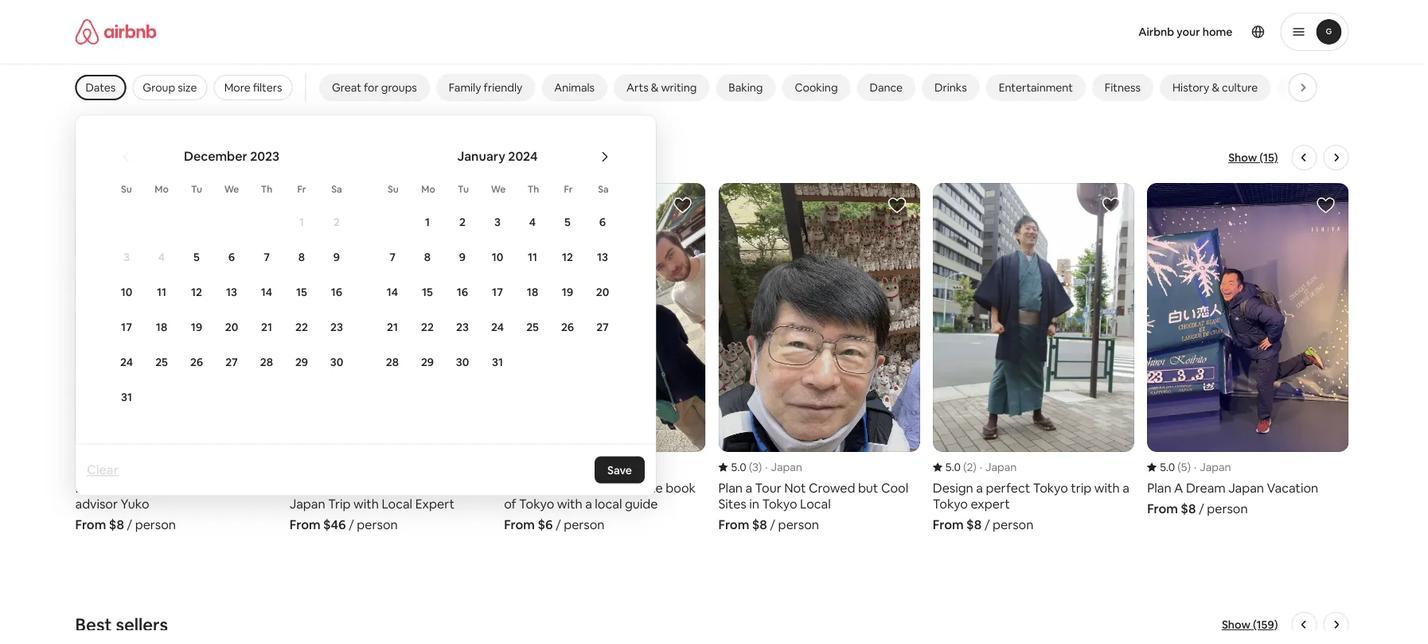 Task type: vqa. For each thing, say whether or not it's contained in the screenshot.


Task type: locate. For each thing, give the bounding box(es) containing it.
2 horizontal spatial ·
[[1194, 460, 1197, 474]]

1 ) from the left
[[120, 460, 124, 474]]

drinks element
[[934, 80, 967, 95]]

) for 5.0 ( 3 )
[[759, 460, 762, 474]]

29
[[295, 355, 308, 369], [421, 355, 434, 369]]

0 vertical spatial 6 button
[[585, 205, 620, 238]]

home
[[1203, 25, 1233, 39]]

1 30 button from the left
[[319, 345, 354, 379]]

5.0 for 5.0 ( 5 )
[[1160, 460, 1175, 474]]

)
[[120, 460, 124, 474], [759, 460, 762, 474], [973, 460, 977, 474], [1187, 460, 1191, 474]]

3
[[494, 215, 501, 229], [123, 250, 130, 264], [752, 460, 759, 474]]

1 horizontal spatial 10
[[492, 250, 503, 264]]

· japan for 5.0 ( 3 )
[[765, 460, 802, 474]]

0 horizontal spatial 25
[[155, 355, 168, 369]]

· right 5.0 ( 2 )
[[980, 460, 982, 474]]

arts
[[626, 80, 648, 95]]

from inside "plan the perfect customised japan trip with local expert" group
[[290, 516, 321, 532]]

1 horizontal spatial 12 button
[[550, 240, 585, 273]]

japan inside "design a perfect tokyo trip with a tokyo expert" group
[[986, 460, 1017, 474]]

0 vertical spatial 3
[[494, 215, 501, 229]]

1 horizontal spatial 29 button
[[410, 345, 445, 379]]

16 button
[[319, 275, 354, 308], [445, 275, 480, 308]]

from
[[1147, 500, 1178, 516], [75, 516, 106, 532], [290, 516, 321, 532], [504, 516, 535, 532], [718, 516, 749, 532], [933, 516, 964, 532]]

person inside "plan a tour not crowed but cool sites in tokyo local" group
[[778, 516, 819, 532]]

21 button
[[249, 310, 284, 344], [375, 310, 410, 344]]

rating 5.0 out of 5; 2 reviews image
[[933, 460, 977, 474]]

1 vertical spatial 24 button
[[109, 345, 144, 379]]

1 sa from the left
[[331, 183, 342, 195]]

0 vertical spatial 13 button
[[585, 240, 620, 273]]

( for 2
[[963, 460, 967, 474]]

baking element
[[728, 80, 763, 95]]

1 horizontal spatial 27
[[596, 320, 609, 334]]

0 horizontal spatial 24
[[120, 355, 133, 369]]

3 save this experience image from the left
[[1102, 196, 1121, 215]]

/ for "plan a tour not crowed but cool sites in tokyo local" group
[[770, 516, 776, 532]]

1 tu from the left
[[191, 183, 202, 195]]

29 button
[[284, 345, 319, 379], [410, 345, 445, 379]]

5.0
[[88, 460, 103, 474], [731, 460, 746, 474], [946, 460, 961, 474], [1160, 460, 1175, 474]]

tu down with
[[191, 183, 202, 195]]

( inside learn & plan a kyoto trip with local advisor yuko group
[[106, 460, 109, 474]]

2 button down the
[[445, 205, 480, 238]]

from left "$6"
[[504, 516, 535, 532]]

rating 5.0 out of 5; 13 reviews image
[[75, 460, 124, 474]]

15
[[296, 285, 307, 299], [422, 285, 433, 299]]

tu
[[191, 183, 202, 195], [458, 183, 469, 195]]

1 8 from the left
[[298, 250, 305, 264]]

1 horizontal spatial 12
[[562, 250, 573, 264]]

great
[[332, 80, 361, 95]]

8 button
[[284, 240, 319, 273], [410, 240, 445, 273]]

from inside plan a dream japan vacation group
[[1147, 500, 1178, 516]]

from left $46 in the left bottom of the page
[[290, 516, 321, 532]]

17 button
[[480, 275, 515, 308], [109, 310, 144, 344]]

4 ( from the left
[[1178, 460, 1181, 474]]

1 30 from the left
[[330, 355, 343, 369]]

1 horizontal spatial 27 button
[[585, 310, 620, 344]]

japan for 5.0 ( 5 )
[[1200, 460, 1231, 474]]

2 23 from the left
[[456, 320, 469, 334]]

from $8 / person down 5.0 ( 5 )
[[1147, 500, 1248, 516]]

1 vertical spatial 12
[[191, 285, 202, 299]]

2 for december 2023
[[334, 215, 340, 229]]

animals element
[[554, 80, 594, 95]]

5.0 inside plan a dream japan vacation group
[[1160, 460, 1175, 474]]

from inside learn & plan a kyoto trip with local advisor yuko group
[[75, 516, 106, 532]]

we
[[224, 183, 239, 195], [491, 183, 506, 195]]

1 5.0 from the left
[[88, 460, 103, 474]]

2 7 from the left
[[389, 250, 396, 264]]

1 horizontal spatial 18
[[527, 285, 538, 299]]

( for 3
[[749, 460, 752, 474]]

· right 5.0 ( 5 )
[[1194, 460, 1197, 474]]

28
[[260, 355, 273, 369], [386, 355, 399, 369]]

( inside "plan a tour not crowed but cool sites in tokyo local" group
[[749, 460, 752, 474]]

· inside "design a perfect tokyo trip with a tokyo expert" group
[[980, 460, 982, 474]]

0 horizontal spatial &
[[651, 80, 658, 95]]

· japan for 5.0 ( 2 )
[[980, 460, 1017, 474]]

12
[[562, 250, 573, 264], [191, 285, 202, 299]]

1 horizontal spatial 13
[[226, 285, 237, 299]]

1 down 'around'
[[425, 215, 430, 229]]

0 horizontal spatial th
[[261, 183, 272, 195]]

2 14 from the left
[[387, 285, 398, 299]]

1 horizontal spatial 26
[[561, 320, 574, 334]]

0 horizontal spatial 12 button
[[179, 275, 214, 308]]

0 vertical spatial 18
[[527, 285, 538, 299]]

· japan inside "design a perfect tokyo trip with a tokyo expert" group
[[980, 460, 1017, 474]]

3 5.0 from the left
[[946, 460, 961, 474]]

0 horizontal spatial 3 button
[[109, 240, 144, 273]]

1 22 from the left
[[295, 320, 308, 334]]

0 horizontal spatial 16
[[331, 285, 342, 299]]

1 horizontal spatial 24 button
[[480, 310, 515, 344]]

18
[[527, 285, 538, 299], [156, 320, 167, 334]]

2 8 button from the left
[[410, 240, 445, 273]]

show all link
[[94, 10, 162, 37]]

& inside "button"
[[651, 80, 658, 95]]

1 horizontal spatial 22
[[421, 320, 434, 334]]

from down rating 5.0 out of 5; 5 reviews image
[[1147, 500, 1178, 516]]

2 for january 2024
[[459, 215, 466, 229]]

show left all
[[107, 16, 136, 30]]

0 vertical spatial 5 button
[[550, 205, 585, 238]]

1
[[299, 215, 304, 229], [425, 215, 430, 229]]

2 1 button from the left
[[410, 205, 445, 238]]

show (15)
[[1229, 150, 1278, 165]]

0 horizontal spatial 2
[[334, 215, 340, 229]]

new this week group
[[0, 0, 1424, 57]]

$8 inside "design a perfect tokyo trip with a tokyo expert" group
[[966, 516, 982, 532]]

0 horizontal spatial 25 button
[[144, 345, 179, 379]]

writing
[[661, 80, 696, 95]]

1 horizontal spatial tu
[[458, 183, 469, 195]]

) inside "design a perfect tokyo trip with a tokyo expert" group
[[973, 460, 977, 474]]

/ inside "design a perfect tokyo trip with a tokyo expert" group
[[984, 516, 990, 532]]

/ inside learn & plan a kyoto trip with local advisor yuko group
[[127, 516, 132, 532]]

1 1 from the left
[[299, 215, 304, 229]]

(
[[106, 460, 109, 474], [749, 460, 752, 474], [963, 460, 967, 474], [1178, 460, 1181, 474]]

1 2 button from the left
[[319, 205, 354, 238]]

person
[[1207, 500, 1248, 516], [135, 516, 176, 532], [357, 516, 398, 532], [564, 516, 605, 532], [778, 516, 819, 532], [993, 516, 1034, 532]]

1 1 button from the left
[[284, 205, 319, 238]]

· japan right 5.0 ( 5 )
[[1194, 460, 1231, 474]]

0 vertical spatial 25 button
[[515, 310, 550, 344]]

& right arts
[[651, 80, 658, 95]]

0 horizontal spatial japan
[[771, 460, 802, 474]]

4 ) from the left
[[1187, 460, 1191, 474]]

& inside button
[[1212, 80, 1219, 95]]

14
[[261, 285, 272, 299], [387, 285, 398, 299]]

1 horizontal spatial &
[[1212, 80, 1219, 95]]

show left (15)
[[1229, 150, 1257, 165]]

1 horizontal spatial 28
[[386, 355, 399, 369]]

5.0 for 5.0 ( 13 )
[[88, 460, 103, 474]]

6
[[599, 215, 606, 229], [228, 250, 235, 264]]

1 vertical spatial 17
[[121, 320, 132, 334]]

3 ) from the left
[[973, 460, 977, 474]]

1 down 'local'
[[299, 215, 304, 229]]

th down from
[[261, 183, 272, 195]]

10 for 10 button to the right
[[492, 250, 503, 264]]

1 vertical spatial 6
[[228, 250, 235, 264]]

7 for 2nd 7 button from the right
[[264, 250, 270, 264]]

0 horizontal spatial 9 button
[[319, 240, 354, 273]]

0 vertical spatial 10 button
[[480, 240, 515, 273]]

save this experience image inside "design a perfect tokyo trip with a tokyo expert" group
[[1102, 196, 1121, 215]]

2 & from the left
[[1212, 80, 1219, 95]]

· japan inside "plan a tour not crowed but cool sites in tokyo local" group
[[765, 460, 802, 474]]

0 horizontal spatial 7
[[264, 250, 270, 264]]

2 ( from the left
[[749, 460, 752, 474]]

26
[[561, 320, 574, 334], [190, 355, 203, 369]]

0 horizontal spatial 1
[[299, 215, 304, 229]]

0 horizontal spatial 19 button
[[179, 310, 214, 344]]

$8 inside "plan a tour not crowed but cool sites in tokyo local" group
[[752, 516, 767, 532]]

/ inside create a customized guide book of tokyo with a local guide group
[[556, 516, 561, 532]]

2 button for december 2023
[[319, 205, 354, 238]]

$8
[[1181, 500, 1196, 516], [109, 516, 124, 532], [752, 516, 767, 532], [966, 516, 982, 532]]

tu down the
[[458, 183, 469, 195]]

) inside plan a dream japan vacation group
[[1187, 460, 1191, 474]]

from $8 / person for 5.0 ( 5 )
[[1147, 500, 1248, 516]]

22 button
[[284, 310, 319, 344], [410, 310, 445, 344]]

$8 down 5.0 ( 2 )
[[966, 516, 982, 532]]

2 8 from the left
[[424, 250, 431, 264]]

31
[[492, 355, 503, 369], [121, 390, 132, 404]]

0 horizontal spatial 20
[[225, 320, 238, 334]]

1 horizontal spatial 23 button
[[445, 310, 480, 344]]

arts & writing button
[[613, 74, 709, 101]]

from
[[240, 146, 280, 169]]

japan right 5.0 ( 5 )
[[1200, 460, 1231, 474]]

1 horizontal spatial 2 button
[[445, 205, 480, 238]]

1 button for december 2023
[[284, 205, 319, 238]]

16
[[331, 285, 342, 299], [457, 285, 468, 299]]

from $8 / person
[[1147, 500, 1248, 516], [75, 516, 176, 532], [718, 516, 819, 532], [933, 516, 1034, 532]]

0 horizontal spatial 21 button
[[249, 310, 284, 344]]

( inside plan a dream japan vacation group
[[1178, 460, 1181, 474]]

1 7 from the left
[[264, 250, 270, 264]]

airbnb your home link
[[1129, 15, 1242, 49]]

japan inside "plan a tour not crowed but cool sites in tokyo local" group
[[771, 460, 802, 474]]

8 for second 8 button
[[424, 250, 431, 264]]

1 · japan from the left
[[765, 460, 802, 474]]

1 horizontal spatial 5 button
[[550, 205, 585, 238]]

$8 inside plan a dream japan vacation group
[[1181, 500, 1196, 516]]

1 horizontal spatial show
[[1229, 150, 1257, 165]]

1 21 from the left
[[261, 320, 272, 334]]

0 horizontal spatial 5
[[194, 250, 200, 264]]

27
[[596, 320, 609, 334], [225, 355, 238, 369]]

27 button
[[585, 310, 620, 344], [214, 345, 249, 379]]

1 horizontal spatial th
[[528, 183, 539, 195]]

20 for the right 20 button
[[596, 285, 609, 299]]

23 for 1st 23 button from the right
[[456, 320, 469, 334]]

mo down with
[[155, 183, 169, 195]]

5.0 for 5.0 ( 3 )
[[731, 460, 746, 474]]

7 button
[[249, 240, 284, 273], [375, 240, 410, 273]]

30
[[330, 355, 343, 369], [456, 355, 469, 369]]

1 vertical spatial 18 button
[[144, 310, 179, 344]]

sa
[[331, 183, 342, 195], [598, 183, 609, 195]]

1 horizontal spatial 8 button
[[410, 240, 445, 273]]

more filters
[[224, 80, 282, 95]]

2 · japan from the left
[[980, 460, 1017, 474]]

3 · from the left
[[1194, 460, 1197, 474]]

0 vertical spatial 4 button
[[515, 205, 550, 238]]

entertainment button
[[986, 74, 1085, 101]]

/ inside "plan a tour not crowed but cool sites in tokyo local" group
[[770, 516, 776, 532]]

/ for "design a perfect tokyo trip with a tokyo expert" group
[[984, 516, 990, 532]]

1 vertical spatial 3
[[123, 250, 130, 264]]

person inside learn & plan a kyoto trip with local advisor yuko group
[[135, 516, 176, 532]]

0 horizontal spatial 4 button
[[144, 240, 179, 273]]

$8 inside learn & plan a kyoto trip with local advisor yuko group
[[109, 516, 124, 532]]

1 save this experience image from the left
[[244, 196, 263, 215]]

) inside learn & plan a kyoto trip with local advisor yuko group
[[120, 460, 124, 474]]

1 button for january 2024
[[410, 205, 445, 238]]

from $8 / person down 5.0 ( 2 )
[[933, 516, 1034, 532]]

5.0 inside learn & plan a kyoto trip with local advisor yuko group
[[88, 460, 103, 474]]

from $8 / person down 5.0 ( 3 )
[[718, 516, 819, 532]]

japan for 5.0 ( 3 )
[[771, 460, 802, 474]]

1 horizontal spatial 25 button
[[515, 310, 550, 344]]

2 29 from the left
[[421, 355, 434, 369]]

th
[[261, 183, 272, 195], [528, 183, 539, 195]]

3 ( from the left
[[963, 460, 967, 474]]

0 horizontal spatial 30
[[330, 355, 343, 369]]

1 horizontal spatial 14
[[387, 285, 398, 299]]

1 vertical spatial 10
[[121, 285, 132, 299]]

( inside "design a perfect tokyo trip with a tokyo expert" group
[[963, 460, 967, 474]]

$8 down 5.0 ( 3 )
[[752, 516, 767, 532]]

/ inside plan a dream japan vacation group
[[1199, 500, 1204, 516]]

1 9 button from the left
[[319, 240, 354, 273]]

from down clear button
[[75, 516, 106, 532]]

1 · from the left
[[765, 460, 768, 474]]

japan for 5.0 ( 2 )
[[986, 460, 1017, 474]]

arts & writing element
[[626, 80, 696, 95]]

2 save this experience image from the left
[[888, 196, 907, 215]]

1 horizontal spatial mo
[[421, 183, 435, 195]]

14 for 1st 14 button from the left
[[261, 285, 272, 299]]

· for 5.0 ( 5 )
[[1194, 460, 1197, 474]]

from inside create a customized guide book of tokyo with a local guide group
[[504, 516, 535, 532]]

1 14 from the left
[[261, 285, 272, 299]]

$8 down 5.0 ( 5 )
[[1181, 500, 1196, 516]]

mo down 'around'
[[421, 183, 435, 195]]

1 ( from the left
[[106, 460, 109, 474]]

0 vertical spatial 17
[[492, 285, 503, 299]]

dance
[[869, 80, 902, 95]]

family friendly
[[448, 80, 522, 95]]

2 9 from the left
[[459, 250, 466, 264]]

) for 5.0 ( 13 )
[[120, 460, 124, 474]]

1 vertical spatial 31
[[121, 390, 132, 404]]

0 vertical spatial 20 button
[[585, 275, 620, 308]]

7
[[264, 250, 270, 264], [389, 250, 396, 264]]

1 horizontal spatial 25
[[526, 320, 539, 334]]

2 fr from the left
[[564, 183, 573, 195]]

2 tu from the left
[[458, 183, 469, 195]]

( for 5
[[1178, 460, 1181, 474]]

4 save this experience image from the left
[[1316, 196, 1335, 215]]

plan a trip with help from local hosts around the world
[[75, 146, 518, 169]]

2 button
[[319, 205, 354, 238], [445, 205, 480, 238]]

more filters button
[[214, 75, 292, 100]]

fr
[[297, 183, 306, 195], [564, 183, 573, 195]]

) for 5.0 ( 2 )
[[973, 460, 977, 474]]

19 button
[[550, 275, 585, 308], [179, 310, 214, 344]]

1 horizontal spatial ·
[[980, 460, 982, 474]]

1 japan from the left
[[771, 460, 802, 474]]

2 horizontal spatial · japan
[[1194, 460, 1231, 474]]

1 button down 'around'
[[410, 205, 445, 238]]

26 button
[[550, 310, 585, 344], [179, 345, 214, 379]]

1 & from the left
[[651, 80, 658, 95]]

2 ) from the left
[[759, 460, 762, 474]]

1 16 button from the left
[[319, 275, 354, 308]]

from for create a customized guide book of tokyo with a local guide group
[[504, 516, 535, 532]]

2 1 from the left
[[425, 215, 430, 229]]

0 horizontal spatial 8
[[298, 250, 305, 264]]

5 inside plan a dream japan vacation group
[[1181, 460, 1187, 474]]

from down rating 5.0 out of 5; 2 reviews image at the right
[[933, 516, 964, 532]]

japan right 5.0 ( 3 )
[[771, 460, 802, 474]]

from $8 / person inside plan a dream japan vacation group
[[1147, 500, 1248, 516]]

from $8 / person inside "design a perfect tokyo trip with a tokyo expert" group
[[933, 516, 1034, 532]]

1 vertical spatial 10 button
[[109, 275, 144, 308]]

· inside plan a dream japan vacation group
[[1194, 460, 1197, 474]]

· japan right 5.0 ( 3 )
[[765, 460, 802, 474]]

0 vertical spatial 12
[[562, 250, 573, 264]]

2 button for january 2024
[[445, 205, 480, 238]]

$8 down clear button
[[109, 516, 124, 532]]

2 japan from the left
[[986, 460, 1017, 474]]

person inside "design a perfect tokyo trip with a tokyo expert" group
[[993, 516, 1034, 532]]

1 horizontal spatial 14 button
[[375, 275, 410, 308]]

1 15 from the left
[[296, 285, 307, 299]]

friendly
[[483, 80, 522, 95]]

1 vertical spatial 18
[[156, 320, 167, 334]]

23 for second 23 button from right
[[330, 320, 343, 334]]

3 · japan from the left
[[1194, 460, 1231, 474]]

1 button
[[284, 205, 319, 238], [410, 205, 445, 238]]

japan
[[771, 460, 802, 474], [986, 460, 1017, 474], [1200, 460, 1231, 474]]

we down "december 2023"
[[224, 183, 239, 195]]

14 button
[[249, 275, 284, 308], [375, 275, 410, 308]]

& left culture on the top
[[1212, 80, 1219, 95]]

2 9 button from the left
[[445, 240, 480, 273]]

1 horizontal spatial 19 button
[[550, 275, 585, 308]]

2 5.0 from the left
[[731, 460, 746, 474]]

learn & plan a kyoto trip with local advisor yuko group
[[75, 183, 277, 532]]

from inside "plan a tour not crowed but cool sites in tokyo local" group
[[718, 516, 749, 532]]

0 horizontal spatial 31
[[121, 390, 132, 404]]

2 2 button from the left
[[445, 205, 480, 238]]

japan inside group
[[1200, 460, 1231, 474]]

0 horizontal spatial 10
[[121, 285, 132, 299]]

2 15 button from the left
[[410, 275, 445, 308]]

7 for 2nd 7 button from the left
[[389, 250, 396, 264]]

1 horizontal spatial · japan
[[980, 460, 1017, 474]]

1 horizontal spatial 30 button
[[445, 345, 480, 379]]

1 horizontal spatial 30
[[456, 355, 469, 369]]

2 inside "design a perfect tokyo trip with a tokyo expert" group
[[967, 460, 973, 474]]

2 16 from the left
[[457, 285, 468, 299]]

from $8 / person inside "plan a tour not crowed but cool sites in tokyo local" group
[[718, 516, 819, 532]]

30 for 2nd 30 button from right
[[330, 355, 343, 369]]

2 button down hosts
[[319, 205, 354, 238]]

great for groups
[[332, 80, 417, 95]]

/ for plan a dream japan vacation group
[[1199, 500, 1204, 516]]

24
[[491, 320, 504, 334], [120, 355, 133, 369]]

2 horizontal spatial japan
[[1200, 460, 1231, 474]]

0 horizontal spatial 31 button
[[109, 380, 144, 414]]

1 we from the left
[[224, 183, 239, 195]]

5
[[565, 215, 571, 229], [194, 250, 200, 264], [1181, 460, 1187, 474]]

· inside "plan a tour not crowed but cool sites in tokyo local" group
[[765, 460, 768, 474]]

su down 'around'
[[388, 183, 399, 195]]

from for "plan a tour not crowed but cool sites in tokyo local" group
[[718, 516, 749, 532]]

local
[[284, 146, 322, 169]]

2 15 from the left
[[422, 285, 433, 299]]

5.0 inside "plan a tour not crowed but cool sites in tokyo local" group
[[731, 460, 746, 474]]

from down rating 5.0 out of 5; 3 reviews image
[[718, 516, 749, 532]]

family friendly element
[[448, 80, 522, 95]]

th down 2024
[[528, 183, 539, 195]]

1 horizontal spatial 24
[[491, 320, 504, 334]]

0 horizontal spatial 1 button
[[284, 205, 319, 238]]

create a customized guide book of tokyo with a local guide group
[[504, 183, 706, 532]]

4 5.0 from the left
[[1160, 460, 1175, 474]]

2 22 from the left
[[421, 320, 434, 334]]

2024
[[508, 148, 538, 164]]

from $8 / person down clear button
[[75, 516, 176, 532]]

2 30 from the left
[[456, 355, 469, 369]]

23
[[330, 320, 343, 334], [456, 320, 469, 334]]

· japan inside plan a dream japan vacation group
[[1194, 460, 1231, 474]]

1 horizontal spatial 5
[[565, 215, 571, 229]]

25 for the leftmost 25 button
[[155, 355, 168, 369]]

5 button
[[550, 205, 585, 238], [179, 240, 214, 273]]

su down the 'a'
[[121, 183, 132, 195]]

1 fr from the left
[[297, 183, 306, 195]]

show inside new this week 'group'
[[107, 16, 136, 30]]

) inside "plan a tour not crowed but cool sites in tokyo local" group
[[759, 460, 762, 474]]

22
[[295, 320, 308, 334], [421, 320, 434, 334]]

25 button
[[515, 310, 550, 344], [144, 345, 179, 379]]

$8 for 5.0 ( 2 )
[[966, 516, 982, 532]]

· japan right 5.0 ( 2 )
[[980, 460, 1017, 474]]

1 horizontal spatial 15 button
[[410, 275, 445, 308]]

28 button
[[249, 345, 284, 379], [375, 345, 410, 379]]

1 29 from the left
[[295, 355, 308, 369]]

9 button
[[319, 240, 354, 273], [445, 240, 480, 273]]

24 for the bottom 24 button
[[120, 355, 133, 369]]

2 we from the left
[[491, 183, 506, 195]]

2 29 button from the left
[[410, 345, 445, 379]]

0 vertical spatial 24
[[491, 320, 504, 334]]

3 japan from the left
[[1200, 460, 1231, 474]]

10
[[492, 250, 503, 264], [121, 285, 132, 299]]

· for 5.0 ( 2 )
[[980, 460, 982, 474]]

1 horizontal spatial 10 button
[[480, 240, 515, 273]]

person inside plan a dream japan vacation group
[[1207, 500, 1248, 516]]

2 vertical spatial 13
[[109, 460, 120, 474]]

2 · from the left
[[980, 460, 982, 474]]

from inside "design a perfect tokyo trip with a tokyo expert" group
[[933, 516, 964, 532]]

su
[[121, 183, 132, 195], [388, 183, 399, 195]]

1 button down 'local'
[[284, 205, 319, 238]]

0 horizontal spatial we
[[224, 183, 239, 195]]

1 horizontal spatial 28 button
[[375, 345, 410, 379]]

save this experience image
[[673, 196, 692, 215]]

5.0 inside "design a perfect tokyo trip with a tokyo expert" group
[[946, 460, 961, 474]]

save this experience image
[[244, 196, 263, 215], [888, 196, 907, 215], [1102, 196, 1121, 215], [1316, 196, 1335, 215]]

1 for january 2024
[[425, 215, 430, 229]]

1 23 from the left
[[330, 320, 343, 334]]

0 horizontal spatial mo
[[155, 183, 169, 195]]

person inside create a customized guide book of tokyo with a local guide group
[[564, 516, 605, 532]]

19 for bottom 19 button
[[191, 320, 202, 334]]

save this experience image for 5.0 ( 5 )
[[1316, 196, 1335, 215]]

1 8 button from the left
[[284, 240, 319, 273]]

2 30 button from the left
[[445, 345, 480, 379]]

rating 5.0 out of 5; 5 reviews image
[[1147, 460, 1191, 474]]

japan right 5.0 ( 2 )
[[986, 460, 1017, 474]]

2
[[334, 215, 340, 229], [459, 215, 466, 229], [967, 460, 973, 474]]

1 vertical spatial 6 button
[[214, 240, 249, 273]]

1 vertical spatial 11 button
[[144, 275, 179, 308]]

we down world
[[491, 183, 506, 195]]

0 vertical spatial 11 button
[[515, 240, 550, 273]]

· right 5.0 ( 3 )
[[765, 460, 768, 474]]

26 for topmost 26 button
[[561, 320, 574, 334]]

4
[[529, 215, 536, 229], [158, 250, 165, 264]]



Task type: describe. For each thing, give the bounding box(es) containing it.
1 29 button from the left
[[284, 345, 319, 379]]

trip
[[127, 146, 156, 169]]

plan
[[75, 146, 110, 169]]

groups
[[381, 80, 417, 95]]

31 for bottom the 31 button
[[121, 390, 132, 404]]

entertainment element
[[998, 80, 1073, 95]]

5.0 ( 13 )
[[88, 460, 124, 474]]

arts & writing
[[626, 80, 696, 95]]

1 vertical spatial 13
[[226, 285, 237, 299]]

profile element
[[851, 0, 1349, 64]]

0 vertical spatial 27 button
[[585, 310, 620, 344]]

from for learn & plan a kyoto trip with local advisor yuko group
[[75, 516, 106, 532]]

$8 for 5.0 ( 5 )
[[1181, 500, 1196, 516]]

1 horizontal spatial 20 button
[[585, 275, 620, 308]]

14 for 1st 14 button from right
[[387, 285, 398, 299]]

great for groups element
[[332, 80, 417, 95]]

cooking button
[[782, 74, 850, 101]]

20 for the bottom 20 button
[[225, 320, 238, 334]]

5.0 ( 3 )
[[731, 460, 762, 474]]

fitness element
[[1104, 80, 1140, 95]]

from $6 / person
[[504, 516, 605, 532]]

magic element
[[1290, 80, 1320, 95]]

0 horizontal spatial 3
[[123, 250, 130, 264]]

1 22 button from the left
[[284, 310, 319, 344]]

1 th from the left
[[261, 183, 272, 195]]

1 vertical spatial 26 button
[[179, 345, 214, 379]]

rating 5.0 out of 5; 3 reviews image
[[718, 460, 762, 474]]

0 horizontal spatial 4
[[158, 250, 165, 264]]

animals button
[[541, 74, 607, 101]]

1 vertical spatial 27
[[225, 355, 238, 369]]

2 23 button from the left
[[445, 310, 480, 344]]

& for history
[[1212, 80, 1219, 95]]

1 for december 2023
[[299, 215, 304, 229]]

history & culture button
[[1160, 74, 1270, 101]]

& for arts
[[651, 80, 658, 95]]

2 21 from the left
[[387, 320, 398, 334]]

2 su from the left
[[388, 183, 399, 195]]

1 16 from the left
[[331, 285, 342, 299]]

0 vertical spatial 31 button
[[480, 345, 515, 379]]

25 for the right 25 button
[[526, 320, 539, 334]]

1 vertical spatial 4 button
[[144, 240, 179, 273]]

1 vertical spatial 11
[[157, 285, 166, 299]]

17 for the bottommost 17 button
[[121, 320, 132, 334]]

cooking
[[794, 80, 838, 95]]

1 21 button from the left
[[249, 310, 284, 344]]

1 horizontal spatial 11 button
[[515, 240, 550, 273]]

calendar application
[[92, 131, 1165, 428]]

save button
[[595, 457, 645, 484]]

1 vertical spatial 13 button
[[214, 275, 249, 308]]

show (15) link
[[1229, 150, 1278, 166]]

/ inside "plan the perfect customised japan trip with local expert" group
[[349, 516, 354, 532]]

1 28 button from the left
[[249, 345, 284, 379]]

0 vertical spatial 27
[[596, 320, 609, 334]]

filters
[[253, 80, 282, 95]]

2 22 button from the left
[[410, 310, 445, 344]]

plan the perfect customised japan trip with local expert group
[[290, 183, 491, 532]]

a
[[113, 146, 123, 169]]

2 7 button from the left
[[375, 240, 410, 273]]

1 vertical spatial 12 button
[[179, 275, 214, 308]]

1 vertical spatial 19 button
[[179, 310, 214, 344]]

from $8 / person for 5.0 ( 2 )
[[933, 516, 1034, 532]]

from $8 / person for 5.0 ( 3 )
[[718, 516, 819, 532]]

$8 for 5.0 ( 3 )
[[752, 516, 767, 532]]

from $8 / person inside learn & plan a kyoto trip with local advisor yuko group
[[75, 516, 176, 532]]

airbnb your home
[[1139, 25, 1233, 39]]

with
[[160, 146, 196, 169]]

magic
[[1290, 80, 1320, 95]]

history & culture
[[1172, 80, 1258, 95]]

cooking element
[[794, 80, 838, 95]]

drinks button
[[922, 74, 979, 101]]

1 7 button from the left
[[249, 240, 284, 273]]

· for 5.0 ( 3 )
[[765, 460, 768, 474]]

person for "plan a tour not crowed but cool sites in tokyo local" group
[[778, 516, 819, 532]]

save this experience image for 5.0 ( 3 )
[[888, 196, 907, 215]]

1 15 button from the left
[[284, 275, 319, 308]]

$46
[[323, 516, 346, 532]]

person for plan a dream japan vacation group
[[1207, 500, 1248, 516]]

1 mo from the left
[[155, 183, 169, 195]]

baking
[[728, 80, 763, 95]]

2 28 button from the left
[[375, 345, 410, 379]]

your
[[1177, 25, 1200, 39]]

1 vertical spatial 17 button
[[109, 310, 144, 344]]

0 vertical spatial 13
[[597, 250, 608, 264]]

person inside "plan the perfect customised japan trip with local expert" group
[[357, 516, 398, 532]]

airbnb
[[1139, 25, 1174, 39]]

( for 13
[[106, 460, 109, 474]]

world
[[471, 146, 518, 169]]

(15)
[[1260, 150, 1278, 165]]

culture
[[1222, 80, 1258, 95]]

show for show (15)
[[1229, 150, 1257, 165]]

show for show all
[[107, 16, 136, 30]]

from for "design a perfect tokyo trip with a tokyo expert" group
[[933, 516, 964, 532]]

19 for topmost 19 button
[[562, 285, 573, 299]]

save
[[607, 463, 632, 477]]

dates
[[86, 80, 116, 95]]

all
[[138, 16, 150, 30]]

15 for 1st 15 button from the right
[[422, 285, 433, 299]]

baking button
[[716, 74, 775, 101]]

person for learn & plan a kyoto trip with local advisor yuko group
[[135, 516, 176, 532]]

january 2024
[[457, 148, 538, 164]]

clear
[[87, 462, 119, 478]]

0 horizontal spatial 6
[[228, 250, 235, 264]]

drinks
[[934, 80, 967, 95]]

save this experience image for 5.0 ( 2 )
[[1102, 196, 1121, 215]]

2023
[[250, 148, 280, 164]]

magic button
[[1277, 74, 1333, 101]]

/ for learn & plan a kyoto trip with local advisor yuko group
[[127, 516, 132, 532]]

2 21 button from the left
[[375, 310, 410, 344]]

clear button
[[79, 454, 127, 486]]

0 vertical spatial 6
[[599, 215, 606, 229]]

from for plan a dream japan vacation group
[[1147, 500, 1178, 516]]

0 vertical spatial 12 button
[[550, 240, 585, 273]]

5.0 for 5.0 ( 2 )
[[946, 460, 961, 474]]

help
[[200, 146, 236, 169]]

dates button
[[75, 75, 126, 100]]

) for 5.0 ( 5 )
[[1187, 460, 1191, 474]]

2 28 from the left
[[386, 355, 399, 369]]

3 inside "plan a tour not crowed but cool sites in tokyo local" group
[[752, 460, 759, 474]]

for
[[363, 80, 378, 95]]

0 vertical spatial 26 button
[[550, 310, 585, 344]]

from $46 / person
[[290, 516, 398, 532]]

0 horizontal spatial 27 button
[[214, 345, 249, 379]]

1 vertical spatial 31 button
[[109, 380, 144, 414]]

entertainment
[[998, 80, 1073, 95]]

0 vertical spatial 5
[[565, 215, 571, 229]]

$6
[[538, 516, 553, 532]]

24 for 24 button to the right
[[491, 320, 504, 334]]

december
[[184, 148, 247, 164]]

1 horizontal spatial 13 button
[[585, 240, 620, 273]]

15 for 2nd 15 button from the right
[[296, 285, 307, 299]]

the
[[440, 146, 468, 169]]

2 14 button from the left
[[375, 275, 410, 308]]

fitness
[[1104, 80, 1140, 95]]

· japan for 5.0 ( 5 )
[[1194, 460, 1231, 474]]

hosts
[[326, 146, 374, 169]]

plan a dream japan vacation group
[[1147, 183, 1349, 516]]

0 vertical spatial 3 button
[[480, 205, 515, 238]]

1 su from the left
[[121, 183, 132, 195]]

animals
[[554, 80, 594, 95]]

show all
[[107, 16, 150, 30]]

january
[[457, 148, 505, 164]]

2 mo from the left
[[421, 183, 435, 195]]

1 horizontal spatial 11
[[528, 250, 537, 264]]

1 horizontal spatial 17 button
[[480, 275, 515, 308]]

26 for bottom 26 button
[[190, 355, 203, 369]]

history & culture element
[[1172, 80, 1258, 95]]

/ for create a customized guide book of tokyo with a local guide group
[[556, 516, 561, 532]]

1 23 button from the left
[[319, 310, 354, 344]]

1 9 from the left
[[333, 250, 340, 264]]

1 14 button from the left
[[249, 275, 284, 308]]

1 vertical spatial 5
[[194, 250, 200, 264]]

30 for second 30 button from left
[[456, 355, 469, 369]]

0 vertical spatial 19 button
[[550, 275, 585, 308]]

1 horizontal spatial 4
[[529, 215, 536, 229]]

1 vertical spatial 20 button
[[214, 310, 249, 344]]

person for "design a perfect tokyo trip with a tokyo expert" group
[[993, 516, 1034, 532]]

0 horizontal spatial 18 button
[[144, 310, 179, 344]]

1 horizontal spatial 18 button
[[515, 275, 550, 308]]

dance element
[[869, 80, 902, 95]]

fitness button
[[1092, 74, 1153, 101]]

december 2023
[[184, 148, 280, 164]]

1 28 from the left
[[260, 355, 273, 369]]

history
[[1172, 80, 1209, 95]]

1 vertical spatial 5 button
[[179, 240, 214, 273]]

31 for top the 31 button
[[492, 355, 503, 369]]

13 inside learn & plan a kyoto trip with local advisor yuko group
[[109, 460, 120, 474]]

dance button
[[857, 74, 915, 101]]

2 16 button from the left
[[445, 275, 480, 308]]

5.0 ( 2 )
[[946, 460, 977, 474]]

5.0 ( 5 )
[[1160, 460, 1191, 474]]

person for create a customized guide book of tokyo with a local guide group
[[564, 516, 605, 532]]

more
[[224, 80, 251, 95]]

8 for 2nd 8 button from right
[[298, 250, 305, 264]]

2 sa from the left
[[598, 183, 609, 195]]

17 for the rightmost 17 button
[[492, 285, 503, 299]]

design a perfect tokyo trip with a tokyo expert group
[[933, 183, 1135, 532]]

great for groups button
[[319, 74, 429, 101]]

1 horizontal spatial 4 button
[[515, 205, 550, 238]]

0 horizontal spatial 6 button
[[214, 240, 249, 273]]

family
[[448, 80, 481, 95]]

2 th from the left
[[528, 183, 539, 195]]

1 vertical spatial 3 button
[[109, 240, 144, 273]]

10 for the bottom 10 button
[[121, 285, 132, 299]]

around
[[377, 146, 436, 169]]

family friendly button
[[436, 74, 535, 101]]

plan a tour not crowed but cool sites in tokyo local group
[[718, 183, 920, 532]]

1 horizontal spatial 6 button
[[585, 205, 620, 238]]



